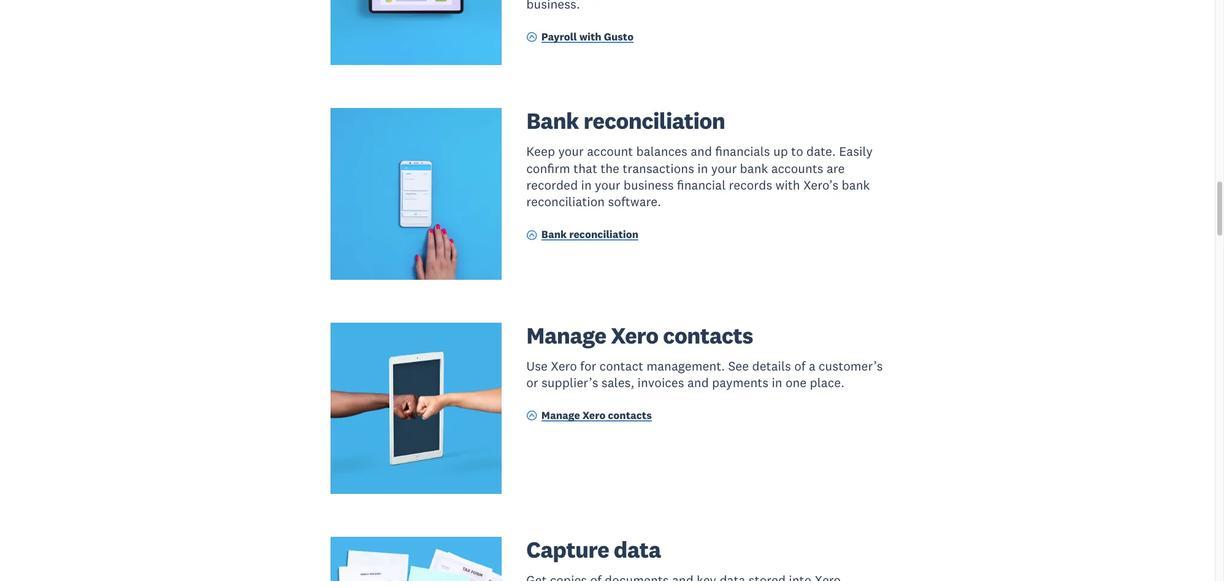 Task type: vqa. For each thing, say whether or not it's contained in the screenshot.
the rightmost bank
yes



Task type: locate. For each thing, give the bounding box(es) containing it.
recorded
[[527, 177, 578, 193]]

financial
[[677, 177, 726, 193]]

1 vertical spatial xero
[[551, 358, 577, 374]]

your down financials
[[712, 160, 737, 177]]

accounts
[[772, 160, 824, 177]]

0 horizontal spatial with
[[580, 30, 602, 44]]

0 vertical spatial xero
[[611, 321, 659, 350]]

reconciliation inside keep your account balances and financials up to date. easily confirm that the transactions in your bank accounts are recorded in your business financial records with xero's bank reconciliation software.
[[527, 193, 605, 210]]

payroll
[[542, 30, 577, 44]]

2 horizontal spatial in
[[772, 374, 783, 391]]

reconciliation
[[584, 106, 726, 135], [527, 193, 605, 210], [570, 228, 639, 241]]

in
[[698, 160, 709, 177], [581, 177, 592, 193], [772, 374, 783, 391]]

with
[[580, 30, 602, 44], [776, 177, 801, 193]]

in up financial
[[698, 160, 709, 177]]

with inside keep your account balances and financials up to date. easily confirm that the transactions in your bank accounts are recorded in your business financial records with xero's bank reconciliation software.
[[776, 177, 801, 193]]

1 vertical spatial reconciliation
[[527, 193, 605, 210]]

with left gusto
[[580, 30, 602, 44]]

xero
[[611, 321, 659, 350], [551, 358, 577, 374], [583, 409, 606, 422]]

xero inside manage xero contacts button
[[583, 409, 606, 422]]

capture
[[527, 535, 609, 564]]

bank up keep
[[527, 106, 579, 135]]

customer's
[[819, 358, 884, 374]]

use xero for contact management. see details of a customer's or supplier's sales, invoices and payments in one place.
[[527, 358, 884, 391]]

0 vertical spatial manage
[[527, 321, 607, 350]]

software.
[[608, 193, 662, 210]]

manage xero contacts
[[527, 321, 754, 350], [542, 409, 652, 422]]

xero up supplier's
[[551, 358, 577, 374]]

1 vertical spatial bank
[[542, 228, 567, 241]]

manage up for in the bottom left of the page
[[527, 321, 607, 350]]

reconciliation down software.
[[570, 228, 639, 241]]

0 horizontal spatial xero
[[551, 358, 577, 374]]

management.
[[647, 358, 725, 374]]

1 horizontal spatial in
[[698, 160, 709, 177]]

manage
[[527, 321, 607, 350], [542, 409, 580, 422]]

reconciliation up balances
[[584, 106, 726, 135]]

up
[[774, 143, 788, 160]]

manage xero contacts button
[[527, 408, 652, 425]]

bank reconciliation up account
[[527, 106, 726, 135]]

with down the accounts
[[776, 177, 801, 193]]

and
[[691, 143, 713, 160], [688, 374, 709, 391]]

in inside use xero for contact management. see details of a customer's or supplier's sales, invoices and payments in one place.
[[772, 374, 783, 391]]

contacts up management.
[[663, 321, 754, 350]]

2 vertical spatial xero
[[583, 409, 606, 422]]

0 vertical spatial with
[[580, 30, 602, 44]]

reconciliation down recorded
[[527, 193, 605, 210]]

1 vertical spatial and
[[688, 374, 709, 391]]

bank
[[740, 160, 769, 177], [842, 177, 870, 193]]

2 vertical spatial reconciliation
[[570, 228, 639, 241]]

0 vertical spatial contacts
[[663, 321, 754, 350]]

xero up contact
[[611, 321, 659, 350]]

your up the that
[[559, 143, 584, 160]]

contacts
[[663, 321, 754, 350], [608, 409, 652, 422]]

contact
[[600, 358, 644, 374]]

your
[[559, 143, 584, 160], [712, 160, 737, 177], [595, 177, 621, 193]]

1 horizontal spatial xero
[[583, 409, 606, 422]]

records
[[729, 177, 773, 193]]

invoices
[[638, 374, 685, 391]]

easily
[[840, 143, 873, 160]]

1 vertical spatial contacts
[[608, 409, 652, 422]]

manage xero contacts down sales,
[[542, 409, 652, 422]]

place.
[[810, 374, 845, 391]]

xero down sales,
[[583, 409, 606, 422]]

bank reconciliation button
[[527, 227, 639, 244]]

in down the that
[[581, 177, 592, 193]]

1 vertical spatial manage
[[542, 409, 580, 422]]

keep your account balances and financials up to date. easily confirm that the transactions in your bank accounts are recorded in your business financial records with xero's bank reconciliation software.
[[527, 143, 873, 210]]

manage xero contacts up contact
[[527, 321, 754, 350]]

0 vertical spatial and
[[691, 143, 713, 160]]

bank down recorded
[[542, 228, 567, 241]]

with inside payroll with gusto button
[[580, 30, 602, 44]]

0 vertical spatial reconciliation
[[584, 106, 726, 135]]

payments
[[713, 374, 769, 391]]

supplier's
[[542, 374, 599, 391]]

bank
[[527, 106, 579, 135], [542, 228, 567, 241]]

manage down supplier's
[[542, 409, 580, 422]]

1 vertical spatial with
[[776, 177, 801, 193]]

and up financial
[[691, 143, 713, 160]]

contacts down sales,
[[608, 409, 652, 422]]

0 horizontal spatial contacts
[[608, 409, 652, 422]]

date.
[[807, 143, 836, 160]]

and inside keep your account balances and financials up to date. easily confirm that the transactions in your bank accounts are recorded in your business financial records with xero's bank reconciliation software.
[[691, 143, 713, 160]]

your down the
[[595, 177, 621, 193]]

for
[[581, 358, 597, 374]]

transactions
[[623, 160, 695, 177]]

in down details
[[772, 374, 783, 391]]

of
[[795, 358, 806, 374]]

bank reconciliation down software.
[[542, 228, 639, 241]]

and down management.
[[688, 374, 709, 391]]

1 vertical spatial manage xero contacts
[[542, 409, 652, 422]]

1 horizontal spatial with
[[776, 177, 801, 193]]

use
[[527, 358, 548, 374]]

data
[[614, 535, 661, 564]]

the
[[601, 160, 620, 177]]

payroll with gusto button
[[527, 30, 634, 46]]

bank reconciliation
[[527, 106, 726, 135], [542, 228, 639, 241]]

bank up records
[[740, 160, 769, 177]]

1 vertical spatial bank reconciliation
[[542, 228, 639, 241]]

sales,
[[602, 374, 635, 391]]

bank down are
[[842, 177, 870, 193]]



Task type: describe. For each thing, give the bounding box(es) containing it.
business
[[624, 177, 674, 193]]

1 horizontal spatial your
[[595, 177, 621, 193]]

0 vertical spatial bank
[[527, 106, 579, 135]]

a
[[809, 358, 816, 374]]

xero inside use xero for contact management. see details of a customer's or supplier's sales, invoices and payments in one place.
[[551, 358, 577, 374]]

0 vertical spatial manage xero contacts
[[527, 321, 754, 350]]

see
[[729, 358, 749, 374]]

reconciliation inside button
[[570, 228, 639, 241]]

are
[[827, 160, 845, 177]]

manage inside button
[[542, 409, 580, 422]]

xero's
[[804, 177, 839, 193]]

that
[[574, 160, 598, 177]]

payroll with gusto
[[542, 30, 634, 44]]

manage xero contacts inside button
[[542, 409, 652, 422]]

account
[[587, 143, 634, 160]]

2 horizontal spatial xero
[[611, 321, 659, 350]]

or
[[527, 374, 539, 391]]

0 horizontal spatial in
[[581, 177, 592, 193]]

keep
[[527, 143, 555, 160]]

0 horizontal spatial your
[[559, 143, 584, 160]]

contacts inside button
[[608, 409, 652, 422]]

and inside use xero for contact management. see details of a customer's or supplier's sales, invoices and payments in one place.
[[688, 374, 709, 391]]

one
[[786, 374, 807, 391]]

2 horizontal spatial your
[[712, 160, 737, 177]]

details
[[753, 358, 792, 374]]

financials
[[716, 143, 771, 160]]

1 horizontal spatial contacts
[[663, 321, 754, 350]]

1 horizontal spatial bank
[[842, 177, 870, 193]]

0 vertical spatial bank reconciliation
[[527, 106, 726, 135]]

gusto
[[604, 30, 634, 44]]

0 horizontal spatial bank
[[740, 160, 769, 177]]

confirm
[[527, 160, 571, 177]]

bank inside button
[[542, 228, 567, 241]]

to
[[792, 143, 804, 160]]

capture data
[[527, 535, 661, 564]]

balances
[[637, 143, 688, 160]]

bank reconciliation inside button
[[542, 228, 639, 241]]



